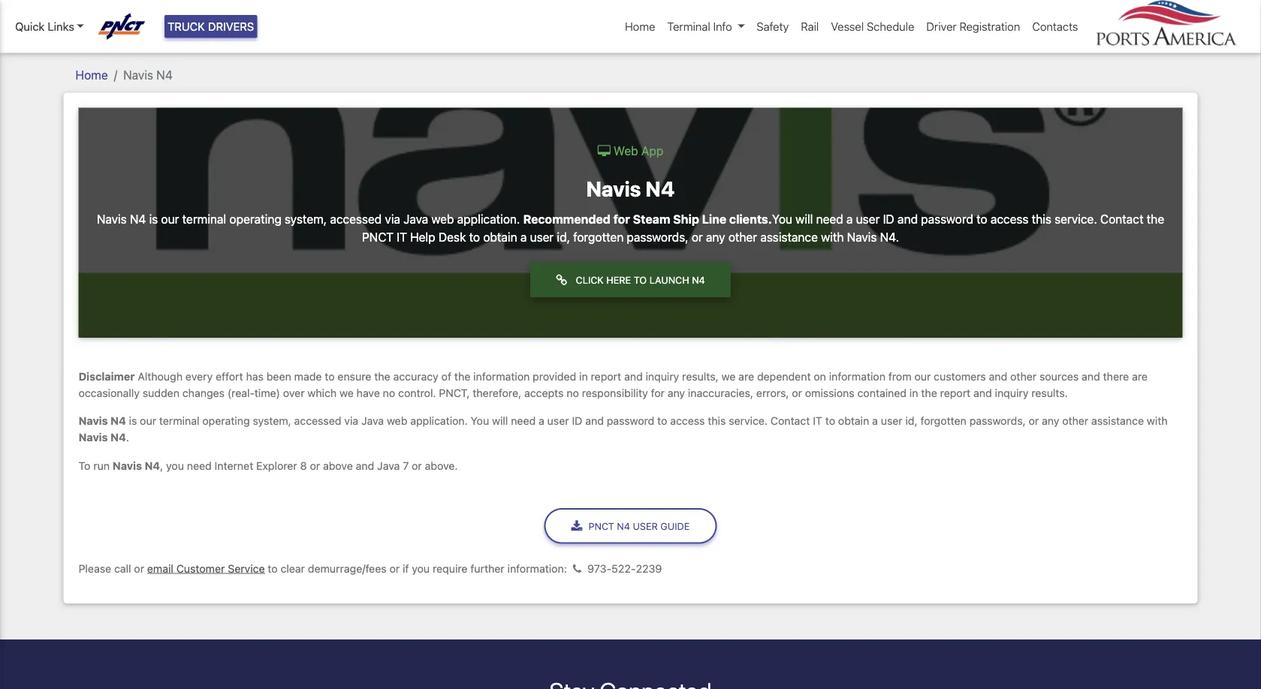 Task type: vqa. For each thing, say whether or not it's contained in the screenshot.
and
yes



Task type: describe. For each thing, give the bounding box(es) containing it.
of
[[441, 370, 451, 383]]

2 information from the left
[[829, 370, 886, 383]]

0 vertical spatial navis n4
[[123, 68, 173, 82]]

links
[[48, 20, 74, 33]]

is for navis n4 is our terminal operating system, accessed via java web application. you will need a user id and password to access this service. contact it to obtain a user id, forgotten passwords, or any other assistance with navis n4 .
[[129, 415, 137, 427]]

launch
[[649, 274, 689, 286]]

for inside navis n4 is our terminal operating system, accessed via java web application. recommended for steam ship line clients. you will need a user id and password to access this service. contact the pnct it help desk to obtain a user id, forgotten passwords, or any other assistance with navis n4.
[[613, 212, 630, 226]]

or inside 'navis n4 is our terminal operating system, accessed via java web application. you will need a user id and password to access this service. contact it to obtain a user id, forgotten passwords, or any other assistance with navis n4 .'
[[1029, 415, 1039, 427]]

or inside navis n4 is our terminal operating system, accessed via java web application. recommended for steam ship line clients. you will need a user id and password to access this service. contact the pnct it help desk to obtain a user id, forgotten passwords, or any other assistance with navis n4.
[[692, 230, 703, 244]]

you inside 'navis n4 is our terminal operating system, accessed via java web application. you will need a user id and password to access this service. contact it to obtain a user id, forgotten passwords, or any other assistance with navis n4 .'
[[471, 415, 489, 427]]

from
[[888, 370, 912, 383]]

access inside navis n4 is our terminal operating system, accessed via java web application. recommended for steam ship line clients. you will need a user id and password to access this service. contact the pnct it help desk to obtain a user id, forgotten passwords, or any other assistance with navis n4.
[[991, 212, 1029, 226]]

application. for you
[[410, 415, 468, 427]]

desk
[[439, 230, 466, 244]]

every
[[185, 370, 213, 383]]

1 vertical spatial pnct
[[588, 521, 614, 532]]

and right above
[[356, 459, 374, 472]]

terminal info link
[[661, 12, 751, 41]]

time)
[[255, 386, 280, 399]]

pnct,
[[439, 386, 470, 399]]

if
[[403, 562, 409, 575]]

click here to launch n4 link
[[530, 263, 731, 297]]

accessed for recommended
[[330, 212, 382, 226]]

line
[[702, 212, 726, 226]]

information:
[[507, 562, 567, 575]]

sudden
[[143, 386, 179, 399]]

service. inside navis n4 is our terminal operating system, accessed via java web application. recommended for steam ship line clients. you will need a user id and password to access this service. contact the pnct it help desk to obtain a user id, forgotten passwords, or any other assistance with navis n4.
[[1055, 212, 1097, 226]]

0 vertical spatial you
[[166, 459, 184, 472]]

.
[[126, 431, 129, 444]]

demurrage/fees
[[308, 562, 387, 575]]

java for recommended
[[403, 212, 428, 226]]

quick
[[15, 20, 45, 33]]

system, for user
[[285, 212, 327, 226]]

,
[[160, 459, 163, 472]]

1 no from the left
[[383, 386, 395, 399]]

truck
[[168, 20, 205, 33]]

you inside navis n4 is our terminal operating system, accessed via java web application. recommended for steam ship line clients. you will need a user id and password to access this service. contact the pnct it help desk to obtain a user id, forgotten passwords, or any other assistance with navis n4.
[[772, 212, 792, 226]]

0 horizontal spatial we
[[340, 386, 354, 399]]

(real-
[[227, 386, 255, 399]]

guide
[[661, 521, 690, 532]]

safety link
[[751, 12, 795, 41]]

pnct n4 user guide link
[[544, 508, 717, 544]]

call
[[114, 562, 131, 575]]

pnct it help desk link
[[362, 230, 466, 244]]

obtain inside 'navis n4 is our terminal operating system, accessed via java web application. you will need a user id and password to access this service. contact it to obtain a user id, forgotten passwords, or any other assistance with navis n4 .'
[[838, 415, 869, 427]]

above.
[[425, 459, 458, 472]]

1 vertical spatial inquiry
[[995, 386, 1029, 399]]

results,
[[682, 370, 719, 383]]

internet
[[215, 459, 253, 472]]

contacts
[[1032, 20, 1078, 33]]

and right the "customers"
[[989, 370, 1007, 383]]

other inside navis n4 is our terminal operating system, accessed via java web application. recommended for steam ship line clients. you will need a user id and password to access this service. contact the pnct it help desk to obtain a user id, forgotten passwords, or any other assistance with navis n4.
[[728, 230, 757, 244]]

973-522-2239
[[587, 562, 662, 575]]

id inside navis n4 is our terminal operating system, accessed via java web application. recommended for steam ship line clients. you will need a user id and password to access this service. contact the pnct it help desk to obtain a user id, forgotten passwords, or any other assistance with navis n4.
[[883, 212, 894, 226]]

password inside 'navis n4 is our terminal operating system, accessed via java web application. you will need a user id and password to access this service. contact it to obtain a user id, forgotten passwords, or any other assistance with navis n4 .'
[[607, 415, 654, 427]]

and inside 'navis n4 is our terminal operating system, accessed via java web application. you will need a user id and password to access this service. contact it to obtain a user id, forgotten passwords, or any other assistance with navis n4 .'
[[585, 415, 604, 427]]

steam
[[633, 212, 670, 226]]

service. inside 'navis n4 is our terminal operating system, accessed via java web application. you will need a user id and password to access this service. contact it to obtain a user id, forgotten passwords, or any other assistance with navis n4 .'
[[729, 415, 768, 427]]

assistance inside navis n4 is our terminal operating system, accessed via java web application. recommended for steam ship line clients. you will need a user id and password to access this service. contact the pnct it help desk to obtain a user id, forgotten passwords, or any other assistance with navis n4.
[[760, 230, 818, 244]]

with inside 'navis n4 is our terminal operating system, accessed via java web application. you will need a user id and password to access this service. contact it to obtain a user id, forgotten passwords, or any other assistance with navis n4 .'
[[1147, 415, 1168, 427]]

n4 inside navis n4 is our terminal operating system, accessed via java web application. recommended for steam ship line clients. you will need a user id and password to access this service. contact the pnct it help desk to obtain a user id, forgotten passwords, or any other assistance with navis n4.
[[130, 212, 146, 226]]

vessel schedule link
[[825, 12, 920, 41]]

responsibility
[[582, 386, 648, 399]]

2 no from the left
[[567, 386, 579, 399]]

1 vertical spatial home
[[75, 68, 108, 82]]

navis n4 is our terminal operating system, accessed via java web application. you will need a user id and password to access this service. contact it to obtain a user id, forgotten passwords, or any other assistance with navis n4 .
[[78, 415, 1168, 444]]

or right 7
[[412, 459, 422, 472]]

id, inside navis n4 is our terminal operating system, accessed via java web application. recommended for steam ship line clients. you will need a user id and password to access this service. contact the pnct it help desk to obtain a user id, forgotten passwords, or any other assistance with navis n4.
[[557, 230, 570, 244]]

omissions
[[805, 386, 855, 399]]

operating for navis n4 is our terminal operating system, accessed via java web application. recommended for steam ship line clients. you will need a user id and password to access this service. contact the pnct it help desk to obtain a user id, forgotten passwords, or any other assistance with navis n4.
[[229, 212, 281, 226]]

have
[[357, 386, 380, 399]]

rail link
[[795, 12, 825, 41]]

please call or email customer service to clear demurrage/fees or if you require further information:
[[78, 562, 567, 575]]

1 horizontal spatial in
[[910, 386, 918, 399]]

here
[[606, 274, 631, 286]]

7
[[403, 459, 409, 472]]

driver
[[926, 20, 957, 33]]

need inside navis n4 is our terminal operating system, accessed via java web application. recommended for steam ship line clients. you will need a user id and password to access this service. contact the pnct it help desk to obtain a user id, forgotten passwords, or any other assistance with navis n4.
[[816, 212, 843, 226]]

quick links link
[[15, 18, 84, 35]]

any inside although every effort has been made to ensure the accuracy of the information provided in report and inquiry results, we are dependent on information from our customers and other sources and there are occasionally sudden changes (real-time) over which we have no control. pnct, therefore, accepts no responsibility for any inaccuracies, errors, or omissions contained in the report and inquiry results.
[[668, 386, 685, 399]]

terminal
[[667, 20, 710, 33]]

over
[[283, 386, 305, 399]]

0 vertical spatial home link
[[619, 12, 661, 41]]

navis n4 is our terminal operating system, accessed via java web application. recommended for steam ship line clients. you will need a user id and password to access this service. contact the pnct it help desk to obtain a user id, forgotten passwords, or any other assistance with navis n4.
[[97, 212, 1164, 244]]

with inside navis n4 is our terminal operating system, accessed via java web application. recommended for steam ship line clients. you will need a user id and password to access this service. contact the pnct it help desk to obtain a user id, forgotten passwords, or any other assistance with navis n4.
[[821, 230, 844, 244]]

customers
[[934, 370, 986, 383]]

on
[[814, 370, 826, 383]]

0 horizontal spatial need
[[187, 459, 212, 472]]

user
[[633, 521, 658, 532]]

and up responsibility
[[624, 370, 643, 383]]

clear
[[281, 562, 305, 575]]

via for you
[[344, 415, 358, 427]]

vessel
[[831, 20, 864, 33]]

our for pnct
[[161, 212, 179, 226]]

0 vertical spatial we
[[722, 370, 736, 383]]

made
[[294, 370, 322, 383]]

schedule
[[867, 20, 914, 33]]

require
[[433, 562, 468, 575]]

this inside navis n4 is our terminal operating system, accessed via java web application. recommended for steam ship line clients. you will need a user id and password to access this service. contact the pnct it help desk to obtain a user id, forgotten passwords, or any other assistance with navis n4.
[[1032, 212, 1052, 226]]

0 horizontal spatial home link
[[75, 68, 108, 82]]

to
[[78, 459, 90, 472]]

1 horizontal spatial report
[[940, 386, 971, 399]]

has
[[246, 370, 264, 383]]

service
[[228, 562, 265, 575]]

assistance inside 'navis n4 is our terminal operating system, accessed via java web application. you will need a user id and password to access this service. contact it to obtain a user id, forgotten passwords, or any other assistance with navis n4 .'
[[1091, 415, 1144, 427]]

terminal info
[[667, 20, 732, 33]]

driver registration link
[[920, 12, 1026, 41]]

vessel schedule
[[831, 20, 914, 33]]

1 vertical spatial you
[[412, 562, 430, 575]]

email
[[147, 562, 173, 575]]

rail
[[801, 20, 819, 33]]

terminal for navis n4 is our terminal operating system, accessed via java web application. you will need a user id and password to access this service. contact it to obtain a user id, forgotten passwords, or any other assistance with navis n4 .
[[159, 415, 199, 427]]

system, for n4
[[253, 415, 291, 427]]

1 vertical spatial navis n4
[[586, 176, 675, 201]]

0 vertical spatial report
[[591, 370, 621, 383]]

accuracy
[[393, 370, 439, 383]]

run
[[93, 459, 110, 472]]

there
[[1103, 370, 1129, 383]]

our for passwords,
[[140, 415, 156, 427]]



Task type: locate. For each thing, give the bounding box(es) containing it.
been
[[266, 370, 291, 383]]

2 are from the left
[[1132, 370, 1148, 383]]

information up therefore,
[[473, 370, 530, 383]]

in right provided
[[579, 370, 588, 383]]

home inside home link
[[625, 20, 655, 33]]

obtain down omissions on the right
[[838, 415, 869, 427]]

1 information from the left
[[473, 370, 530, 383]]

1 vertical spatial in
[[910, 386, 918, 399]]

pnct left help
[[362, 230, 394, 244]]

1 horizontal spatial we
[[722, 370, 736, 383]]

any down results.
[[1042, 415, 1059, 427]]

application. inside 'navis n4 is our terminal operating system, accessed via java web application. you will need a user id and password to access this service. contact it to obtain a user id, forgotten passwords, or any other assistance with navis n4 .'
[[410, 415, 468, 427]]

id, down contained
[[906, 415, 918, 427]]

will right clients.
[[796, 212, 813, 226]]

quick links
[[15, 20, 74, 33]]

operating for navis n4 is our terminal operating system, accessed via java web application. you will need a user id and password to access this service. contact it to obtain a user id, forgotten passwords, or any other assistance with navis n4 .
[[202, 415, 250, 427]]

1 horizontal spatial access
[[991, 212, 1029, 226]]

0 horizontal spatial via
[[344, 415, 358, 427]]

0 horizontal spatial passwords,
[[627, 230, 689, 244]]

it left help
[[397, 230, 407, 244]]

application. inside navis n4 is our terminal operating system, accessed via java web application. recommended for steam ship line clients. you will need a user id and password to access this service. contact the pnct it help desk to obtain a user id, forgotten passwords, or any other assistance with navis n4.
[[457, 212, 520, 226]]

contained
[[857, 386, 907, 399]]

1 vertical spatial for
[[651, 386, 665, 399]]

0 horizontal spatial id
[[572, 415, 582, 427]]

home down quick links link
[[75, 68, 108, 82]]

and up n4.
[[898, 212, 918, 226]]

forgotten down recommended
[[573, 230, 624, 244]]

1 horizontal spatial id
[[883, 212, 894, 226]]

1 vertical spatial application.
[[410, 415, 468, 427]]

need inside 'navis n4 is our terminal operating system, accessed via java web application. you will need a user id and password to access this service. contact it to obtain a user id, forgotten passwords, or any other assistance with navis n4 .'
[[511, 415, 536, 427]]

system,
[[285, 212, 327, 226], [253, 415, 291, 427]]

although
[[138, 370, 183, 383]]

2 vertical spatial any
[[1042, 415, 1059, 427]]

home link
[[619, 12, 661, 41], [75, 68, 108, 82]]

in down "from"
[[910, 386, 918, 399]]

will down therefore,
[[492, 415, 508, 427]]

1 horizontal spatial information
[[829, 370, 886, 383]]

1 horizontal spatial other
[[1010, 370, 1037, 383]]

or right 'call'
[[134, 562, 144, 575]]

results.
[[1031, 386, 1068, 399]]

2 vertical spatial java
[[377, 459, 400, 472]]

id inside 'navis n4 is our terminal operating system, accessed via java web application. you will need a user id and password to access this service. contact it to obtain a user id, forgotten passwords, or any other assistance with navis n4 .'
[[572, 415, 582, 427]]

drivers
[[208, 20, 254, 33]]

contacts link
[[1026, 12, 1084, 41]]

our inside 'navis n4 is our terminal operating system, accessed via java web application. you will need a user id and password to access this service. contact it to obtain a user id, forgotten passwords, or any other assistance with navis n4 .'
[[140, 415, 156, 427]]

web
[[614, 144, 638, 158]]

access inside 'navis n4 is our terminal operating system, accessed via java web application. you will need a user id and password to access this service. contact it to obtain a user id, forgotten passwords, or any other assistance with navis n4 .'
[[670, 415, 705, 427]]

passwords, inside 'navis n4 is our terminal operating system, accessed via java web application. you will need a user id and password to access this service. contact it to obtain a user id, forgotten passwords, or any other assistance with navis n4 .'
[[970, 415, 1026, 427]]

0 vertical spatial with
[[821, 230, 844, 244]]

0 horizontal spatial service.
[[729, 415, 768, 427]]

0 vertical spatial accessed
[[330, 212, 382, 226]]

0 vertical spatial this
[[1032, 212, 1052, 226]]

ship
[[673, 212, 699, 226]]

home link down quick links link
[[75, 68, 108, 82]]

the
[[1147, 212, 1164, 226], [374, 370, 390, 383], [454, 370, 470, 383], [921, 386, 937, 399]]

contact inside 'navis n4 is our terminal operating system, accessed via java web application. you will need a user id and password to access this service. contact it to obtain a user id, forgotten passwords, or any other assistance with navis n4 .'
[[771, 415, 810, 427]]

other inside although every effort has been made to ensure the accuracy of the information provided in report and inquiry results, we are dependent on information from our customers and other sources and there are occasionally sudden changes (real-time) over which we have no control. pnct, therefore, accepts no responsibility for any inaccuracies, errors, or omissions contained in the report and inquiry results.
[[1010, 370, 1037, 383]]

java down have
[[361, 415, 384, 427]]

web
[[431, 212, 454, 226], [387, 415, 407, 427]]

or inside although every effort has been made to ensure the accuracy of the information provided in report and inquiry results, we are dependent on information from our customers and other sources and there are occasionally sudden changes (real-time) over which we have no control. pnct, therefore, accepts no responsibility for any inaccuracies, errors, or omissions contained in the report and inquiry results.
[[792, 386, 802, 399]]

to inside although every effort has been made to ensure the accuracy of the information provided in report and inquiry results, we are dependent on information from our customers and other sources and there are occasionally sudden changes (real-time) over which we have no control. pnct, therefore, accepts no responsibility for any inaccuracies, errors, or omissions contained in the report and inquiry results.
[[325, 370, 335, 383]]

1 horizontal spatial navis n4
[[586, 176, 675, 201]]

navis
[[123, 68, 153, 82], [586, 176, 641, 201], [97, 212, 127, 226], [847, 230, 877, 244], [78, 415, 108, 427], [78, 431, 108, 444], [113, 459, 142, 472]]

it inside 'navis n4 is our terminal operating system, accessed via java web application. you will need a user id and password to access this service. contact it to obtain a user id, forgotten passwords, or any other assistance with navis n4 .'
[[813, 415, 822, 427]]

is
[[149, 212, 158, 226], [129, 415, 137, 427]]

click
[[576, 274, 604, 286]]

or left if
[[389, 562, 400, 575]]

0 vertical spatial service.
[[1055, 212, 1097, 226]]

and inside navis n4 is our terminal operating system, accessed via java web application. recommended for steam ship line clients. you will need a user id and password to access this service. contact the pnct it help desk to obtain a user id, forgotten passwords, or any other assistance with navis n4.
[[898, 212, 918, 226]]

passwords, inside navis n4 is our terminal operating system, accessed via java web application. recommended for steam ship line clients. you will need a user id and password to access this service. contact the pnct it help desk to obtain a user id, forgotten passwords, or any other assistance with navis n4.
[[627, 230, 689, 244]]

0 horizontal spatial forgotten
[[573, 230, 624, 244]]

via down have
[[344, 415, 358, 427]]

app
[[641, 144, 663, 158]]

id down responsibility
[[572, 415, 582, 427]]

1 horizontal spatial via
[[385, 212, 400, 226]]

explorer
[[256, 459, 297, 472]]

application. for recommended
[[457, 212, 520, 226]]

any down line
[[706, 230, 725, 244]]

email customer service link
[[147, 562, 265, 575]]

are up inaccuracies,
[[739, 370, 754, 383]]

accessed for you
[[294, 415, 341, 427]]

disclaimer
[[78, 370, 135, 383]]

are right the there
[[1132, 370, 1148, 383]]

1 vertical spatial obtain
[[838, 415, 869, 427]]

1 vertical spatial forgotten
[[921, 415, 967, 427]]

2239
[[636, 562, 662, 575]]

1 horizontal spatial with
[[1147, 415, 1168, 427]]

java for you
[[361, 415, 384, 427]]

0 horizontal spatial you
[[166, 459, 184, 472]]

system, inside 'navis n4 is our terminal operating system, accessed via java web application. you will need a user id and password to access this service. contact it to obtain a user id, forgotten passwords, or any other assistance with navis n4 .'
[[253, 415, 291, 427]]

click here to launch n4
[[573, 274, 705, 286]]

recommended
[[523, 212, 611, 226]]

1 vertical spatial it
[[813, 415, 822, 427]]

navis n4
[[123, 68, 173, 82], [586, 176, 675, 201]]

other up results.
[[1010, 370, 1037, 383]]

our
[[161, 212, 179, 226], [914, 370, 931, 383], [140, 415, 156, 427]]

is inside 'navis n4 is our terminal operating system, accessed via java web application. you will need a user id and password to access this service. contact it to obtain a user id, forgotten passwords, or any other assistance with navis n4 .'
[[129, 415, 137, 427]]

need
[[816, 212, 843, 226], [511, 415, 536, 427], [187, 459, 212, 472]]

home link left terminal
[[619, 12, 661, 41]]

accessed down which
[[294, 415, 341, 427]]

1 horizontal spatial you
[[412, 562, 430, 575]]

dependent
[[757, 370, 811, 383]]

it down omissions on the right
[[813, 415, 822, 427]]

0 vertical spatial system,
[[285, 212, 327, 226]]

safety
[[757, 20, 789, 33]]

above
[[323, 459, 353, 472]]

pnct up 973-
[[588, 521, 614, 532]]

0 vertical spatial terminal
[[182, 212, 226, 226]]

or down dependent on the right bottom of the page
[[792, 386, 802, 399]]

with
[[821, 230, 844, 244], [1147, 415, 1168, 427]]

for inside although every effort has been made to ensure the accuracy of the information provided in report and inquiry results, we are dependent on information from our customers and other sources and there are occasionally sudden changes (real-time) over which we have no control. pnct, therefore, accepts no responsibility for any inaccuracies, errors, or omissions contained in the report and inquiry results.
[[651, 386, 665, 399]]

provided
[[533, 370, 576, 383]]

1 horizontal spatial need
[[511, 415, 536, 427]]

terminal
[[182, 212, 226, 226], [159, 415, 199, 427]]

0 vertical spatial operating
[[229, 212, 281, 226]]

1 vertical spatial operating
[[202, 415, 250, 427]]

0 horizontal spatial contact
[[771, 415, 810, 427]]

sources
[[1040, 370, 1079, 383]]

for right responsibility
[[651, 386, 665, 399]]

web inside 'navis n4 is our terminal operating system, accessed via java web application. you will need a user id and password to access this service. contact it to obtain a user id, forgotten passwords, or any other assistance with navis n4 .'
[[387, 415, 407, 427]]

java up pnct it help desk link
[[403, 212, 428, 226]]

2 horizontal spatial any
[[1042, 415, 1059, 427]]

service.
[[1055, 212, 1097, 226], [729, 415, 768, 427]]

application. down pnct,
[[410, 415, 468, 427]]

errors,
[[756, 386, 789, 399]]

are
[[739, 370, 754, 383], [1132, 370, 1148, 383]]

or right 8
[[310, 459, 320, 472]]

no
[[383, 386, 395, 399], [567, 386, 579, 399]]

inquiry left results.
[[995, 386, 1029, 399]]

no right have
[[383, 386, 395, 399]]

2 horizontal spatial our
[[914, 370, 931, 383]]

assistance down clients.
[[760, 230, 818, 244]]

report down the "customers"
[[940, 386, 971, 399]]

other down results.
[[1062, 415, 1089, 427]]

you right if
[[412, 562, 430, 575]]

0 horizontal spatial home
[[75, 68, 108, 82]]

inquiry left results,
[[646, 370, 679, 383]]

obtain right desk
[[483, 230, 517, 244]]

1 horizontal spatial web
[[431, 212, 454, 226]]

8
[[300, 459, 307, 472]]

info
[[713, 20, 732, 33]]

changes
[[182, 386, 225, 399]]

0 horizontal spatial in
[[579, 370, 588, 383]]

it
[[397, 230, 407, 244], [813, 415, 822, 427]]

via up pnct it help desk link
[[385, 212, 400, 226]]

this inside 'navis n4 is our terminal operating system, accessed via java web application. you will need a user id and password to access this service. contact it to obtain a user id, forgotten passwords, or any other assistance with navis n4 .'
[[708, 415, 726, 427]]

obtain inside navis n4 is our terminal operating system, accessed via java web application. recommended for steam ship line clients. you will need a user id and password to access this service. contact the pnct it help desk to obtain a user id, forgotten passwords, or any other assistance with navis n4.
[[483, 230, 517, 244]]

passwords, down the "customers"
[[970, 415, 1026, 427]]

information up contained
[[829, 370, 886, 383]]

will inside navis n4 is our terminal operating system, accessed via java web application. recommended for steam ship line clients. you will need a user id and password to access this service. contact the pnct it help desk to obtain a user id, forgotten passwords, or any other assistance with navis n4.
[[796, 212, 813, 226]]

any down results,
[[668, 386, 685, 399]]

you right ,
[[166, 459, 184, 472]]

no down provided
[[567, 386, 579, 399]]

0 horizontal spatial will
[[492, 415, 508, 427]]

you down therefore,
[[471, 415, 489, 427]]

2 vertical spatial our
[[140, 415, 156, 427]]

navis n4 down truck
[[123, 68, 173, 82]]

further
[[470, 562, 505, 575]]

0 vertical spatial obtain
[[483, 230, 517, 244]]

1 vertical spatial report
[[940, 386, 971, 399]]

1 horizontal spatial passwords,
[[970, 415, 1026, 427]]

522-
[[612, 562, 636, 575]]

forgotten
[[573, 230, 624, 244], [921, 415, 967, 427]]

0 horizontal spatial web
[[387, 415, 407, 427]]

2 vertical spatial need
[[187, 459, 212, 472]]

accessed inside navis n4 is our terminal operating system, accessed via java web application. recommended for steam ship line clients. you will need a user id and password to access this service. contact the pnct it help desk to obtain a user id, forgotten passwords, or any other assistance with navis n4.
[[330, 212, 382, 226]]

java left 7
[[377, 459, 400, 472]]

please
[[78, 562, 111, 575]]

973-
[[587, 562, 612, 575]]

report
[[591, 370, 621, 383], [940, 386, 971, 399]]

navis n4 up steam
[[586, 176, 675, 201]]

this
[[1032, 212, 1052, 226], [708, 415, 726, 427]]

web down control.
[[387, 415, 407, 427]]

forgotten down the "customers"
[[921, 415, 967, 427]]

will inside 'navis n4 is our terminal operating system, accessed via java web application. you will need a user id and password to access this service. contact it to obtain a user id, forgotten passwords, or any other assistance with navis n4 .'
[[492, 415, 508, 427]]

via inside 'navis n4 is our terminal operating system, accessed via java web application. you will need a user id and password to access this service. contact it to obtain a user id, forgotten passwords, or any other assistance with navis n4 .'
[[344, 415, 358, 427]]

java inside navis n4 is our terminal operating system, accessed via java web application. recommended for steam ship line clients. you will need a user id and password to access this service. contact the pnct it help desk to obtain a user id, forgotten passwords, or any other assistance with navis n4.
[[403, 212, 428, 226]]

driver registration
[[926, 20, 1020, 33]]

id, inside 'navis n4 is our terminal operating system, accessed via java web application. you will need a user id and password to access this service. contact it to obtain a user id, forgotten passwords, or any other assistance with navis n4 .'
[[906, 415, 918, 427]]

0 vertical spatial for
[[613, 212, 630, 226]]

0 horizontal spatial our
[[140, 415, 156, 427]]

terminal inside navis n4 is our terminal operating system, accessed via java web application. recommended for steam ship line clients. you will need a user id and password to access this service. contact the pnct it help desk to obtain a user id, forgotten passwords, or any other assistance with navis n4.
[[182, 212, 226, 226]]

1 vertical spatial via
[[344, 415, 358, 427]]

or down the ship
[[692, 230, 703, 244]]

1 vertical spatial password
[[607, 415, 654, 427]]

is for navis n4 is our terminal operating system, accessed via java web application. recommended for steam ship line clients. you will need a user id and password to access this service. contact the pnct it help desk to obtain a user id, forgotten passwords, or any other assistance with navis n4.
[[149, 212, 158, 226]]

1 are from the left
[[739, 370, 754, 383]]

1 vertical spatial accessed
[[294, 415, 341, 427]]

and down responsibility
[[585, 415, 604, 427]]

access
[[991, 212, 1029, 226], [670, 415, 705, 427]]

and left the there
[[1082, 370, 1100, 383]]

1 horizontal spatial any
[[706, 230, 725, 244]]

0 horizontal spatial inquiry
[[646, 370, 679, 383]]

0 horizontal spatial navis n4
[[123, 68, 173, 82]]

0 horizontal spatial id,
[[557, 230, 570, 244]]

via inside navis n4 is our terminal operating system, accessed via java web application. recommended for steam ship line clients. you will need a user id and password to access this service. contact the pnct it help desk to obtain a user id, forgotten passwords, or any other assistance with navis n4.
[[385, 212, 400, 226]]

accepts
[[524, 386, 564, 399]]

1 vertical spatial home link
[[75, 68, 108, 82]]

id up n4.
[[883, 212, 894, 226]]

0 horizontal spatial obtain
[[483, 230, 517, 244]]

clients.
[[729, 212, 772, 226]]

our inside although every effort has been made to ensure the accuracy of the information provided in report and inquiry results, we are dependent on information from our customers and other sources and there are occasionally sudden changes (real-time) over which we have no control. pnct, therefore, accepts no responsibility for any inaccuracies, errors, or omissions contained in the report and inquiry results.
[[914, 370, 931, 383]]

web inside navis n4 is our terminal operating system, accessed via java web application. recommended for steam ship line clients. you will need a user id and password to access this service. contact the pnct it help desk to obtain a user id, forgotten passwords, or any other assistance with navis n4.
[[431, 212, 454, 226]]

customer
[[176, 562, 225, 575]]

1 horizontal spatial home link
[[619, 12, 661, 41]]

you right line
[[772, 212, 792, 226]]

system, inside navis n4 is our terminal operating system, accessed via java web application. recommended for steam ship line clients. you will need a user id and password to access this service. contact the pnct it help desk to obtain a user id, forgotten passwords, or any other assistance with navis n4.
[[285, 212, 327, 226]]

1 vertical spatial other
[[1010, 370, 1037, 383]]

1 vertical spatial is
[[129, 415, 137, 427]]

1 horizontal spatial will
[[796, 212, 813, 226]]

any inside 'navis n4 is our terminal operating system, accessed via java web application. you will need a user id and password to access this service. contact it to obtain a user id, forgotten passwords, or any other assistance with navis n4 .'
[[1042, 415, 1059, 427]]

the inside navis n4 is our terminal operating system, accessed via java web application. recommended for steam ship line clients. you will need a user id and password to access this service. contact the pnct it help desk to obtain a user id, forgotten passwords, or any other assistance with navis n4.
[[1147, 212, 1164, 226]]

password inside navis n4 is our terminal operating system, accessed via java web application. recommended for steam ship line clients. you will need a user id and password to access this service. contact the pnct it help desk to obtain a user id, forgotten passwords, or any other assistance with navis n4.
[[921, 212, 973, 226]]

occasionally
[[78, 386, 140, 399]]

web app
[[611, 144, 663, 158]]

0 vertical spatial our
[[161, 212, 179, 226]]

which
[[308, 386, 337, 399]]

0 vertical spatial via
[[385, 212, 400, 226]]

web for you
[[387, 415, 407, 427]]

1 vertical spatial our
[[914, 370, 931, 383]]

any inside navis n4 is our terminal operating system, accessed via java web application. recommended for steam ship line clients. you will need a user id and password to access this service. contact the pnct it help desk to obtain a user id, forgotten passwords, or any other assistance with navis n4.
[[706, 230, 725, 244]]

report up responsibility
[[591, 370, 621, 383]]

0 vertical spatial need
[[816, 212, 843, 226]]

terminal inside 'navis n4 is our terminal operating system, accessed via java web application. you will need a user id and password to access this service. contact it to obtain a user id, forgotten passwords, or any other assistance with navis n4 .'
[[159, 415, 199, 427]]

1 horizontal spatial no
[[567, 386, 579, 399]]

operating inside 'navis n4 is our terminal operating system, accessed via java web application. you will need a user id and password to access this service. contact it to obtain a user id, forgotten passwords, or any other assistance with navis n4 .'
[[202, 415, 250, 427]]

pnct inside navis n4 is our terminal operating system, accessed via java web application. recommended for steam ship line clients. you will need a user id and password to access this service. contact the pnct it help desk to obtain a user id, forgotten passwords, or any other assistance with navis n4.
[[362, 230, 394, 244]]

to
[[977, 212, 987, 226], [469, 230, 480, 244], [634, 274, 647, 286], [325, 370, 335, 383], [657, 415, 667, 427], [825, 415, 835, 427], [268, 562, 278, 575]]

application. up desk
[[457, 212, 520, 226]]

1 horizontal spatial for
[[651, 386, 665, 399]]

other inside 'navis n4 is our terminal operating system, accessed via java web application. you will need a user id and password to access this service. contact it to obtain a user id, forgotten passwords, or any other assistance with navis n4 .'
[[1062, 415, 1089, 427]]

assistance
[[760, 230, 818, 244], [1091, 415, 1144, 427]]

1 horizontal spatial this
[[1032, 212, 1052, 226]]

0 horizontal spatial any
[[668, 386, 685, 399]]

1 horizontal spatial forgotten
[[921, 415, 967, 427]]

0 vertical spatial access
[[991, 212, 1029, 226]]

1 vertical spatial we
[[340, 386, 354, 399]]

we down ensure
[[340, 386, 354, 399]]

other
[[728, 230, 757, 244], [1010, 370, 1037, 383], [1062, 415, 1089, 427]]

0 vertical spatial in
[[579, 370, 588, 383]]

obtain
[[483, 230, 517, 244], [838, 415, 869, 427]]

help
[[410, 230, 435, 244]]

1 vertical spatial you
[[471, 415, 489, 427]]

assistance down the there
[[1091, 415, 1144, 427]]

1 vertical spatial terminal
[[159, 415, 199, 427]]

1 vertical spatial will
[[492, 415, 508, 427]]

contact inside navis n4 is our terminal operating system, accessed via java web application. recommended for steam ship line clients. you will need a user id and password to access this service. contact the pnct it help desk to obtain a user id, forgotten passwords, or any other assistance with navis n4.
[[1100, 212, 1144, 226]]

1 vertical spatial access
[[670, 415, 705, 427]]

id, down recommended
[[557, 230, 570, 244]]

1 horizontal spatial contact
[[1100, 212, 1144, 226]]

1 horizontal spatial inquiry
[[995, 386, 1029, 399]]

passwords,
[[627, 230, 689, 244], [970, 415, 1026, 427]]

or down results.
[[1029, 415, 1039, 427]]

home left terminal
[[625, 20, 655, 33]]

our inside navis n4 is our terminal operating system, accessed via java web application. recommended for steam ship line clients. you will need a user id and password to access this service. contact the pnct it help desk to obtain a user id, forgotten passwords, or any other assistance with navis n4.
[[161, 212, 179, 226]]

1 vertical spatial this
[[708, 415, 726, 427]]

0 horizontal spatial for
[[613, 212, 630, 226]]

you
[[166, 459, 184, 472], [412, 562, 430, 575]]

0 horizontal spatial information
[[473, 370, 530, 383]]

1 vertical spatial id,
[[906, 415, 918, 427]]

registration
[[960, 20, 1020, 33]]

via for recommended
[[385, 212, 400, 226]]

n4
[[156, 68, 173, 82], [645, 176, 675, 201], [130, 212, 146, 226], [692, 274, 705, 286], [111, 415, 126, 427], [111, 431, 126, 444], [145, 459, 160, 472], [617, 521, 630, 532]]

will
[[796, 212, 813, 226], [492, 415, 508, 427]]

effort
[[216, 370, 243, 383]]

home
[[625, 20, 655, 33], [75, 68, 108, 82]]

n4.
[[880, 230, 899, 244]]

user
[[856, 212, 880, 226], [530, 230, 554, 244], [547, 415, 569, 427], [881, 415, 903, 427]]

truck drivers
[[168, 20, 254, 33]]

forgotten inside navis n4 is our terminal operating system, accessed via java web application. recommended for steam ship line clients. you will need a user id and password to access this service. contact the pnct it help desk to obtain a user id, forgotten passwords, or any other assistance with navis n4.
[[573, 230, 624, 244]]

accessed up pnct it help desk link
[[330, 212, 382, 226]]

2 horizontal spatial other
[[1062, 415, 1089, 427]]

control.
[[398, 386, 436, 399]]

other down clients.
[[728, 230, 757, 244]]

operating inside navis n4 is our terminal operating system, accessed via java web application. recommended for steam ship line clients. you will need a user id and password to access this service. contact the pnct it help desk to obtain a user id, forgotten passwords, or any other assistance with navis n4.
[[229, 212, 281, 226]]

therefore,
[[473, 386, 521, 399]]

0 vertical spatial id,
[[557, 230, 570, 244]]

1 vertical spatial with
[[1147, 415, 1168, 427]]

forgotten inside 'navis n4 is our terminal operating system, accessed via java web application. you will need a user id and password to access this service. contact it to obtain a user id, forgotten passwords, or any other assistance with navis n4 .'
[[921, 415, 967, 427]]

0 vertical spatial web
[[431, 212, 454, 226]]

java inside 'navis n4 is our terminal operating system, accessed via java web application. you will need a user id and password to access this service. contact it to obtain a user id, forgotten passwords, or any other assistance with navis n4 .'
[[361, 415, 384, 427]]

0 vertical spatial it
[[397, 230, 407, 244]]

you
[[772, 212, 792, 226], [471, 415, 489, 427]]

0 vertical spatial is
[[149, 212, 158, 226]]

and down the "customers"
[[974, 386, 992, 399]]

0 vertical spatial inquiry
[[646, 370, 679, 383]]

0 horizontal spatial with
[[821, 230, 844, 244]]

for left steam
[[613, 212, 630, 226]]

in
[[579, 370, 588, 383], [910, 386, 918, 399]]

although every effort has been made to ensure the accuracy of the information provided in report and inquiry results, we are dependent on information from our customers and other sources and there are occasionally sudden changes (real-time) over which we have no control. pnct, therefore, accepts no responsibility for any inaccuracies, errors, or omissions contained in the report and inquiry results.
[[78, 370, 1148, 399]]

web for recommended
[[431, 212, 454, 226]]

passwords, down steam
[[627, 230, 689, 244]]

is inside navis n4 is our terminal operating system, accessed via java web application. recommended for steam ship line clients. you will need a user id and password to access this service. contact the pnct it help desk to obtain a user id, forgotten passwords, or any other assistance with navis n4.
[[149, 212, 158, 226]]

accessed inside 'navis n4 is our terminal operating system, accessed via java web application. you will need a user id and password to access this service. contact it to obtain a user id, forgotten passwords, or any other assistance with navis n4 .'
[[294, 415, 341, 427]]

it inside navis n4 is our terminal operating system, accessed via java web application. recommended for steam ship line clients. you will need a user id and password to access this service. contact the pnct it help desk to obtain a user id, forgotten passwords, or any other assistance with navis n4.
[[397, 230, 407, 244]]

to run navis n4 , you need internet explorer 8 or above and java 7 or above.
[[78, 459, 458, 472]]

1 horizontal spatial id,
[[906, 415, 918, 427]]

terminal for navis n4 is our terminal operating system, accessed via java web application. recommended for steam ship line clients. you will need a user id and password to access this service. contact the pnct it help desk to obtain a user id, forgotten passwords, or any other assistance with navis n4.
[[182, 212, 226, 226]]

1 horizontal spatial is
[[149, 212, 158, 226]]

0 vertical spatial password
[[921, 212, 973, 226]]

web up desk
[[431, 212, 454, 226]]

we up inaccuracies,
[[722, 370, 736, 383]]

0 horizontal spatial it
[[397, 230, 407, 244]]



